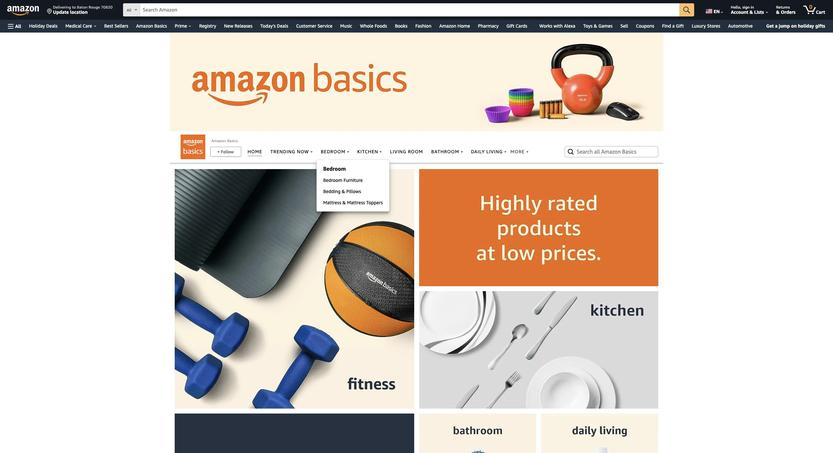 Task type: locate. For each thing, give the bounding box(es) containing it.
games
[[599, 23, 613, 29]]

0 horizontal spatial amazon basics
[[136, 23, 167, 29]]

gift inside the find a gift link
[[676, 23, 684, 29]]

+
[[217, 149, 220, 154]]

deals right the holiday
[[46, 23, 58, 29]]

holiday
[[29, 23, 45, 29]]

customer
[[296, 23, 316, 29]]

search image
[[567, 148, 575, 156]]

coupons
[[636, 23, 655, 29]]

registry
[[199, 23, 216, 29]]

& left lists
[[750, 9, 753, 15]]

0 horizontal spatial all
[[15, 23, 21, 29]]

None submit
[[680, 3, 695, 16]]

2 deals from the left
[[277, 23, 288, 29]]

update
[[53, 9, 69, 15]]

2 a from the left
[[775, 23, 778, 29]]

1 vertical spatial all
[[15, 23, 21, 29]]

0 vertical spatial amazon basics link
[[132, 21, 171, 31]]

0 horizontal spatial a
[[673, 23, 675, 29]]

get
[[767, 23, 774, 29]]

toys & games
[[584, 23, 613, 29]]

& for toys
[[594, 23, 597, 29]]

2 horizontal spatial &
[[777, 9, 780, 15]]

0 horizontal spatial &
[[594, 23, 597, 29]]

new releases link
[[220, 21, 257, 31]]

deals right today's
[[277, 23, 288, 29]]

location
[[70, 9, 88, 15]]

amazon
[[136, 23, 153, 29], [440, 23, 457, 29], [212, 138, 226, 143]]

lists
[[755, 9, 764, 15]]

delivering to baton rouge 70820 update location
[[53, 5, 113, 15]]

1 horizontal spatial amazon
[[212, 138, 226, 143]]

amazon up +
[[212, 138, 226, 143]]

today's
[[260, 23, 276, 29]]

1 horizontal spatial deals
[[277, 23, 288, 29]]

1 gift from the left
[[507, 23, 515, 29]]

customer service
[[296, 23, 333, 29]]

amazon right sellers on the left top of the page
[[136, 23, 153, 29]]

& left orders
[[777, 9, 780, 15]]

gift right 'find'
[[676, 23, 684, 29]]

service
[[318, 23, 333, 29]]

0 horizontal spatial gift
[[507, 23, 515, 29]]

sellers
[[114, 23, 128, 29]]

deals for today's deals
[[277, 23, 288, 29]]

& right toys
[[594, 23, 597, 29]]

automotive link
[[725, 21, 757, 31]]

amazon basics up + follow button
[[212, 138, 238, 143]]

1 a from the left
[[673, 23, 675, 29]]

Search Amazon text field
[[140, 4, 680, 16]]

en
[[714, 9, 720, 14]]

gift left cards
[[507, 23, 515, 29]]

amazon basics link up + follow button
[[212, 138, 238, 143]]

pharmacy
[[478, 23, 499, 29]]

care
[[83, 23, 92, 29]]

all button
[[5, 20, 24, 33]]

1 horizontal spatial gift
[[676, 23, 684, 29]]

& inside the returns & orders
[[777, 9, 780, 15]]

amazon left home
[[440, 23, 457, 29]]

amazon basics left the prime
[[136, 23, 167, 29]]

whole foods
[[360, 23, 387, 29]]

find a gift
[[662, 23, 684, 29]]

gift
[[507, 23, 515, 29], [676, 23, 684, 29]]

medical care link
[[62, 21, 100, 31]]

1 deals from the left
[[46, 23, 58, 29]]

coupons link
[[632, 21, 659, 31]]

basics left the prime
[[154, 23, 167, 29]]

amazon basics link left the prime
[[132, 21, 171, 31]]

best sellers link
[[100, 21, 132, 31]]

medical
[[65, 23, 82, 29]]

all down amazon image on the top left of page
[[15, 23, 21, 29]]

registry link
[[195, 21, 220, 31]]

basics up 'follow'
[[227, 138, 238, 143]]

gifts
[[816, 23, 826, 29]]

0 vertical spatial basics
[[154, 23, 167, 29]]

0 horizontal spatial deals
[[46, 23, 58, 29]]

2 gift from the left
[[676, 23, 684, 29]]

0 vertical spatial amazon basics
[[136, 23, 167, 29]]

basics
[[154, 23, 167, 29], [227, 138, 238, 143]]

&
[[750, 9, 753, 15], [777, 9, 780, 15], [594, 23, 597, 29]]

a
[[673, 23, 675, 29], [775, 23, 778, 29]]

0 horizontal spatial basics
[[154, 23, 167, 29]]

delivering
[[53, 5, 71, 10]]

Search all Amazon Basics search field
[[577, 146, 648, 157]]

all up sellers on the left top of the page
[[127, 8, 132, 13]]

returns
[[777, 5, 790, 10]]

0 vertical spatial all
[[127, 8, 132, 13]]

1 vertical spatial amazon basics
[[212, 138, 238, 143]]

1 horizontal spatial &
[[750, 9, 753, 15]]

1 horizontal spatial basics
[[227, 138, 238, 143]]

amazon basics link
[[132, 21, 171, 31], [212, 138, 238, 143]]

new
[[224, 23, 234, 29]]

1 horizontal spatial amazon basics link
[[212, 138, 238, 143]]

all inside button
[[15, 23, 21, 29]]

foods
[[375, 23, 387, 29]]

deals
[[46, 23, 58, 29], [277, 23, 288, 29]]

deals for holiday deals
[[46, 23, 58, 29]]

1 vertical spatial basics
[[227, 138, 238, 143]]

All search field
[[123, 3, 695, 17]]

1 horizontal spatial a
[[775, 23, 778, 29]]

sign
[[743, 5, 750, 10]]

amazon home link
[[436, 21, 474, 31]]

gift inside the 'gift cards' link
[[507, 23, 515, 29]]

to
[[72, 5, 76, 10]]

& for account
[[750, 9, 753, 15]]

works
[[540, 23, 553, 29]]

a for get
[[775, 23, 778, 29]]

a right get
[[775, 23, 778, 29]]

2 horizontal spatial amazon
[[440, 23, 457, 29]]

1 horizontal spatial all
[[127, 8, 132, 13]]

1 vertical spatial amazon basics link
[[212, 138, 238, 143]]

jump
[[779, 23, 790, 29]]

a right 'find'
[[673, 23, 675, 29]]

amazon basics
[[136, 23, 167, 29], [212, 138, 238, 143]]

customer service link
[[292, 21, 337, 31]]



Task type: vqa. For each thing, say whether or not it's contained in the screenshot.
Releases
yes



Task type: describe. For each thing, give the bounding box(es) containing it.
stores
[[708, 23, 721, 29]]

sell link
[[617, 21, 632, 31]]

amazon home
[[440, 23, 470, 29]]

luxury stores link
[[688, 21, 725, 31]]

on
[[792, 23, 797, 29]]

prime link
[[171, 21, 195, 31]]

+ follow button
[[211, 147, 241, 156]]

fashion link
[[412, 21, 436, 31]]

music link
[[337, 21, 356, 31]]

automotive
[[729, 23, 753, 29]]

works with alexa
[[540, 23, 576, 29]]

account & lists
[[731, 9, 764, 15]]

70820
[[101, 5, 113, 10]]

books link
[[391, 21, 412, 31]]

gift cards link
[[503, 21, 536, 31]]

new releases
[[224, 23, 253, 29]]

gift cards
[[507, 23, 528, 29]]

none submit inside all search box
[[680, 3, 695, 16]]

+ follow
[[217, 149, 234, 154]]

luxury stores
[[692, 23, 721, 29]]

find a gift link
[[659, 21, 688, 31]]

alexa
[[564, 23, 576, 29]]

0 horizontal spatial amazon
[[136, 23, 153, 29]]

best
[[104, 23, 113, 29]]

medical care
[[65, 23, 92, 29]]

works with alexa link
[[536, 21, 580, 31]]

get a jump on holiday gifts link
[[764, 22, 828, 30]]

0
[[810, 4, 813, 10]]

1 horizontal spatial amazon basics
[[212, 138, 238, 143]]

sell
[[621, 23, 628, 29]]

fashion
[[416, 23, 432, 29]]

in
[[751, 5, 754, 10]]

pharmacy link
[[474, 21, 503, 31]]

navigation navigation
[[0, 0, 833, 33]]

luxury
[[692, 23, 706, 29]]

en link
[[702, 2, 726, 18]]

amazon image
[[7, 6, 39, 16]]

holiday deals
[[29, 23, 58, 29]]

holiday deals link
[[25, 21, 62, 31]]

cart
[[816, 9, 826, 15]]

amazon basics inside navigation navigation
[[136, 23, 167, 29]]

today's deals link
[[257, 21, 292, 31]]

a for find
[[673, 23, 675, 29]]

holiday
[[798, 23, 814, 29]]

toys & games link
[[580, 21, 617, 31]]

hello,
[[731, 5, 742, 10]]

orders
[[781, 9, 796, 15]]

music
[[340, 23, 352, 29]]

whole foods link
[[356, 21, 391, 31]]

follow
[[221, 149, 234, 154]]

find
[[662, 23, 671, 29]]

account
[[731, 9, 749, 15]]

prime
[[175, 23, 187, 29]]

releases
[[235, 23, 253, 29]]

baton
[[77, 5, 88, 10]]

with
[[554, 23, 563, 29]]

toys
[[584, 23, 593, 29]]

0 horizontal spatial amazon basics link
[[132, 21, 171, 31]]

& for returns
[[777, 9, 780, 15]]

home
[[458, 23, 470, 29]]

all inside search box
[[127, 8, 132, 13]]

best sellers
[[104, 23, 128, 29]]

rouge
[[89, 5, 100, 10]]

cards
[[516, 23, 528, 29]]

whole
[[360, 23, 374, 29]]

amazon basics logo image
[[181, 135, 205, 159]]

hello, sign in
[[731, 5, 754, 10]]

get a jump on holiday gifts
[[767, 23, 826, 29]]

books
[[395, 23, 408, 29]]

basics inside navigation navigation
[[154, 23, 167, 29]]

today's deals
[[260, 23, 288, 29]]

returns & orders
[[777, 5, 796, 15]]



